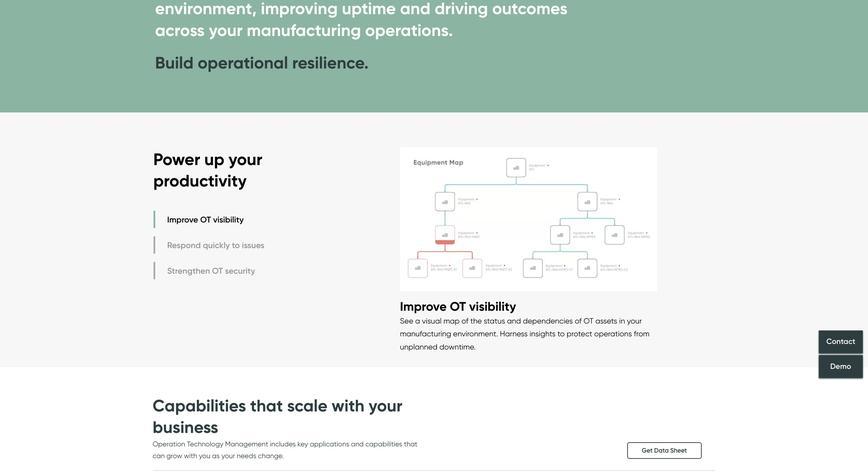 Task type: locate. For each thing, give the bounding box(es) containing it.
improve up a
[[400, 299, 447, 314]]

environment.
[[453, 330, 498, 339]]

improve ot visibility link
[[153, 211, 266, 229]]

1 horizontal spatial to
[[558, 330, 565, 339]]

1 horizontal spatial that
[[404, 440, 418, 449]]

ot
[[200, 215, 211, 225], [212, 266, 223, 276], [450, 299, 466, 314], [584, 317, 594, 326]]

a
[[415, 317, 420, 326]]

power up your productivity
[[153, 149, 262, 191]]

that
[[250, 396, 283, 417], [404, 440, 418, 449]]

1 horizontal spatial visibility
[[469, 299, 516, 314]]

improve ot visibility see a visual map of the status and dependencies of ot assets in your manufacturing environment. harness insights to protect operations from unplanned downtime.
[[400, 299, 650, 352]]

and
[[507, 317, 521, 326], [351, 440, 364, 449]]

map
[[444, 317, 460, 326]]

to
[[232, 240, 240, 251], [558, 330, 565, 339]]

includes
[[270, 440, 296, 449]]

capabilities
[[366, 440, 402, 449]]

to left the issues
[[232, 240, 240, 251]]

1 vertical spatial with
[[184, 452, 197, 461]]

with
[[332, 396, 365, 417], [184, 452, 197, 461]]

build operational resilience.
[[155, 52, 369, 73]]

dependencies
[[523, 317, 573, 326]]

capabilities that scale with your business operation technology management includes key applications and capabilities that can grow with you as your needs change.
[[153, 396, 418, 461]]

operation
[[153, 440, 185, 449]]

0 horizontal spatial with
[[184, 452, 197, 461]]

1 horizontal spatial of
[[575, 317, 582, 326]]

downtime.
[[440, 343, 476, 352]]

1 vertical spatial and
[[351, 440, 364, 449]]

improve for improve ot visibility see a visual map of the status and dependencies of ot assets in your manufacturing environment. harness insights to protect operations from unplanned downtime.
[[400, 299, 447, 314]]

1 horizontal spatial improve
[[400, 299, 447, 314]]

ot up protect
[[584, 317, 594, 326]]

1 vertical spatial that
[[404, 440, 418, 449]]

visibility
[[213, 215, 244, 225], [469, 299, 516, 314]]

to left protect
[[558, 330, 565, 339]]

0 horizontal spatial to
[[232, 240, 240, 251]]

0 vertical spatial and
[[507, 317, 521, 326]]

your
[[229, 149, 262, 170], [627, 317, 642, 326], [369, 396, 403, 417], [221, 452, 235, 461]]

and up "harness"
[[507, 317, 521, 326]]

improve for improve ot visibility
[[167, 215, 198, 225]]

ot left security
[[212, 266, 223, 276]]

your inside power up your productivity
[[229, 149, 262, 170]]

manufacturing
[[400, 330, 451, 339]]

visibility inside improve ot visibility see a visual map of the status and dependencies of ot assets in your manufacturing environment. harness insights to protect operations from unplanned downtime.
[[469, 299, 516, 314]]

of up protect
[[575, 317, 582, 326]]

operational
[[198, 52, 288, 73]]

security
[[225, 266, 255, 276]]

change.
[[258, 452, 284, 461]]

0 horizontal spatial that
[[250, 396, 283, 417]]

applications
[[310, 440, 349, 449]]

0 horizontal spatial and
[[351, 440, 364, 449]]

1 vertical spatial visibility
[[469, 299, 516, 314]]

business
[[153, 417, 218, 438]]

visibility for improve ot visibility see a visual map of the status and dependencies of ot assets in your manufacturing environment. harness insights to protect operations from unplanned downtime.
[[469, 299, 516, 314]]

build
[[155, 52, 194, 73]]

improve up respond at left bottom
[[167, 215, 198, 225]]

ot up respond quickly to issues link
[[200, 215, 211, 225]]

and left capabilities
[[351, 440, 364, 449]]

1 horizontal spatial and
[[507, 317, 521, 326]]

0 horizontal spatial improve
[[167, 215, 198, 225]]

scale
[[287, 396, 328, 417]]

grow
[[167, 452, 182, 461]]

improve inside improve ot visibility see a visual map of the status and dependencies of ot assets in your manufacturing environment. harness insights to protect operations from unplanned downtime.
[[400, 299, 447, 314]]

strengthen
[[167, 266, 210, 276]]

up
[[204, 149, 224, 170]]

improve
[[167, 215, 198, 225], [400, 299, 447, 314]]

of left the
[[462, 317, 469, 326]]

ot up map
[[450, 299, 466, 314]]

0 vertical spatial visibility
[[213, 215, 244, 225]]

visibility up quickly
[[213, 215, 244, 225]]

0 horizontal spatial visibility
[[213, 215, 244, 225]]

quickly
[[203, 240, 230, 251]]

you
[[199, 452, 210, 461]]

of
[[462, 317, 469, 326], [575, 317, 582, 326]]

visibility up status
[[469, 299, 516, 314]]

1 vertical spatial improve
[[400, 299, 447, 314]]

0 vertical spatial with
[[332, 396, 365, 417]]

0 vertical spatial improve
[[167, 215, 198, 225]]

as
[[212, 452, 220, 461]]

demo link
[[819, 356, 863, 378]]

get data sheet
[[642, 447, 687, 455]]

1 vertical spatial to
[[558, 330, 565, 339]]

0 horizontal spatial of
[[462, 317, 469, 326]]

sheet
[[671, 447, 687, 455]]

resilience.
[[292, 52, 369, 73]]

issues
[[242, 240, 265, 251]]

data
[[654, 447, 669, 455]]



Task type: vqa. For each thing, say whether or not it's contained in the screenshot.
Improve OT visibility See a visual map of the status and dependencies of OT assets in your manufacturing environment. Harness insights to protect operations from unplanned downtime.'s OT
yes



Task type: describe. For each thing, give the bounding box(es) containing it.
operations
[[594, 330, 632, 339]]

visual
[[422, 317, 442, 326]]

contact
[[827, 338, 856, 347]]

ot for strengthen ot security
[[212, 266, 223, 276]]

strengthen ot security
[[167, 266, 255, 276]]

needs
[[237, 452, 256, 461]]

1 of from the left
[[462, 317, 469, 326]]

ot for improve ot visibility see a visual map of the status and dependencies of ot assets in your manufacturing environment. harness insights to protect operations from unplanned downtime.
[[450, 299, 466, 314]]

get
[[642, 447, 653, 455]]

demo
[[831, 362, 852, 372]]

see
[[400, 317, 413, 326]]

to inside improve ot visibility see a visual map of the status and dependencies of ot assets in your manufacturing environment. harness insights to protect operations from unplanned downtime.
[[558, 330, 565, 339]]

0 vertical spatial to
[[232, 240, 240, 251]]

harness
[[500, 330, 528, 339]]

and inside capabilities that scale with your business operation technology management includes key applications and capabilities that can grow with you as your needs change.
[[351, 440, 364, 449]]

get a contextual view of ot infrastructure image
[[400, 140, 658, 299]]

productivity
[[153, 171, 247, 191]]

get data sheet link
[[627, 443, 702, 460]]

respond
[[167, 240, 201, 251]]

status
[[484, 317, 505, 326]]

strengthen ot security link
[[153, 263, 266, 280]]

0 vertical spatial that
[[250, 396, 283, 417]]

key
[[298, 440, 308, 449]]

capabilities
[[153, 396, 246, 417]]

assets
[[596, 317, 618, 326]]

insights
[[530, 330, 556, 339]]

2 of from the left
[[575, 317, 582, 326]]

and inside improve ot visibility see a visual map of the status and dependencies of ot assets in your manufacturing environment. harness insights to protect operations from unplanned downtime.
[[507, 317, 521, 326]]

visibility for improve ot visibility
[[213, 215, 244, 225]]

1 horizontal spatial with
[[332, 396, 365, 417]]

technology
[[187, 440, 223, 449]]

the
[[470, 317, 482, 326]]

power
[[153, 149, 200, 170]]

respond quickly to issues link
[[153, 237, 266, 254]]

your inside improve ot visibility see a visual map of the status and dependencies of ot assets in your manufacturing environment. harness insights to protect operations from unplanned downtime.
[[627, 317, 642, 326]]

management
[[225, 440, 268, 449]]

contact link
[[819, 331, 863, 354]]

unplanned
[[400, 343, 438, 352]]

in
[[619, 317, 625, 326]]

ot for improve ot visibility
[[200, 215, 211, 225]]

respond quickly to issues
[[167, 240, 265, 251]]

from
[[634, 330, 650, 339]]

improve ot visibility
[[167, 215, 244, 225]]

protect
[[567, 330, 593, 339]]

can
[[153, 452, 165, 461]]



